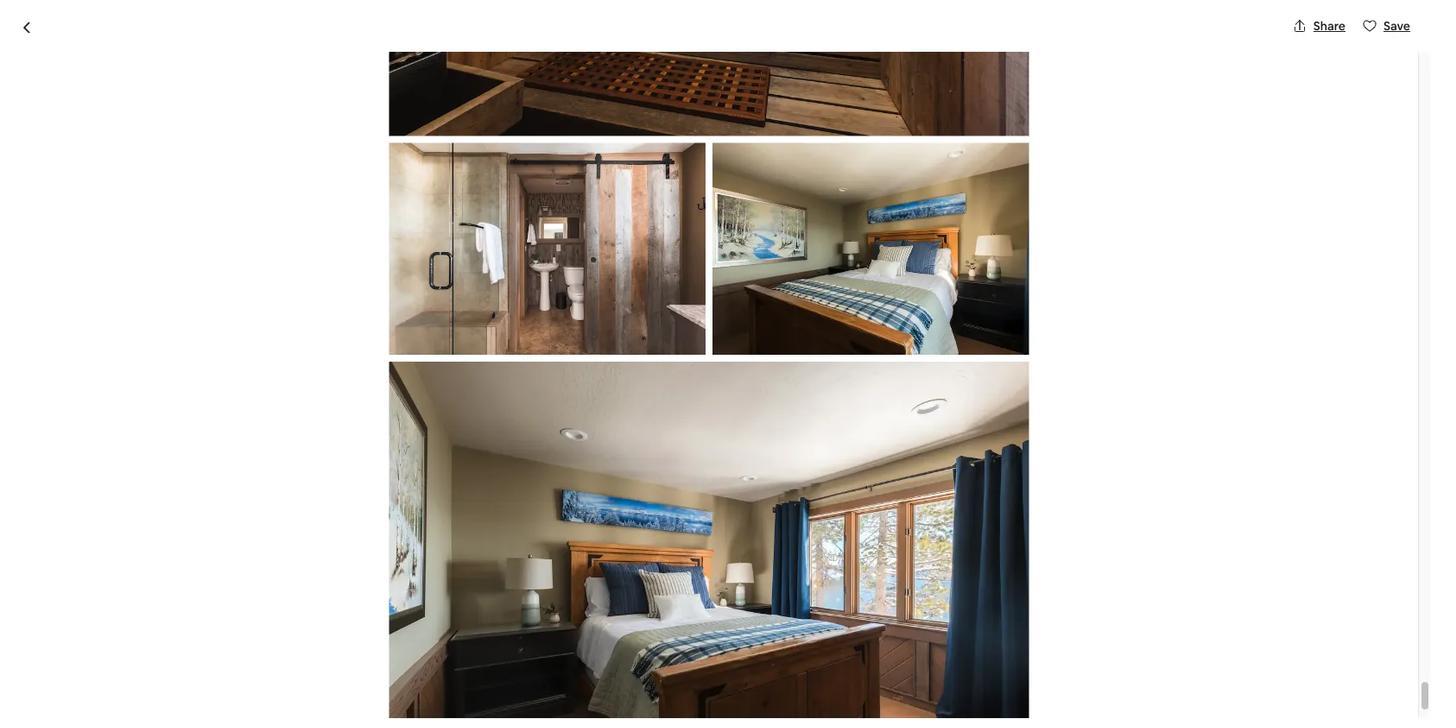 Task type: locate. For each thing, give the bounding box(es) containing it.
fee down "nights"
[[951, 396, 972, 413]]

3 - from the top
[[226, 316, 231, 333]]

the sleek fixtures and clean lines of modern design seamlessly complement the rustic charm of the space, creating a stunning visual harmony that invites you to unwind and rejuvenate. a perfect blend of style and comfort. image
[[389, 143, 706, 356], [389, 143, 706, 356]]

of
[[317, 440, 330, 458], [333, 565, 347, 582]]

boasting
[[282, 150, 338, 167]]

1 vertical spatial you
[[612, 585, 635, 603]]

panoramic inside a home for all seasons, and retaining its gorgeous redwood post and beam architecture and soaring granite fireplace, this cozy but spacious mountain lodge is the perfect basecamp for all of your tahoe adventures. enjoy panoramic views from rubicon peak to mt rose, and sapphire blue waters that appear to be so close you could almost reach it. the heller haus is perched atop a vista that allows for a truly four season tahoe experience.
[[538, 565, 605, 582]]

0 vertical spatial be
[[1018, 329, 1033, 344]]

1 vertical spatial rubicon
[[681, 565, 732, 582]]

haus inside thoughtfully renovated and restored in 2023, the heller haus returns to tahoe with the rich character of a classic alpine lodge, while delivering refined modern appointments and stunning design allowing you to unwind after an exhilarating day on the slopes, or a an epic day out on the lake.
[[578, 419, 610, 437]]

1 horizontal spatial of
[[333, 565, 347, 582]]

0 horizontal spatial yet
[[588, 150, 609, 167]]

1 horizontal spatial an
[[538, 461, 553, 479]]

2 vertical spatial 5
[[578, 571, 586, 589]]

- left fast
[[226, 336, 231, 354]]

refined
[[612, 150, 657, 167], [573, 440, 619, 458]]

sleep
[[340, 330, 387, 355]]

2 vertical spatial haus
[[293, 606, 325, 624]]

a down renovated
[[333, 440, 341, 458]]

0 horizontal spatial you
[[411, 461, 435, 479]]

on down offering,
[[263, 170, 279, 188]]

0 horizontal spatial on
[[263, 170, 279, 188]]

1 horizontal spatial haus
[[537, 129, 569, 147]]

classic
[[344, 440, 385, 458]]

2 horizontal spatial is
[[658, 544, 667, 562]]

0 vertical spatial $1,009
[[892, 118, 951, 143]]

on down 'modern' at the left bottom
[[659, 461, 675, 479]]

2 $1,009 from the top
[[892, 365, 934, 382]]

heller up "delivering"
[[538, 419, 575, 437]]

refined inside located in tahoe's storied west shore, the heller haus is the latest stayluxe rubicon offering, boasting majestic panoramic lake views, a rustic yet refined setting to enjoy a week on the slopes.
[[612, 150, 657, 167]]

- left granite
[[226, 316, 231, 333]]

majestic | vintage | quintessential tahoe
[[226, 88, 528, 105]]

0 vertical spatial on
[[263, 170, 279, 188]]

is up from at left bottom
[[658, 544, 667, 562]]

for down so
[[544, 606, 562, 624]]

you inside thoughtfully renovated and restored in 2023, the heller haus returns to tahoe with the rich character of a classic alpine lodge, while delivering refined modern appointments and stunning design allowing you to unwind after an exhilarating day on the slopes, or a an epic day out on the lake.
[[411, 461, 435, 479]]

an left epic
[[226, 482, 241, 499]]

tahoe up blue at the bottom
[[381, 565, 420, 582]]

reserve button
[[892, 274, 1171, 315]]

1 | from the left
[[294, 88, 297, 105]]

enjoy
[[725, 150, 759, 167]]

5 down ~
[[234, 253, 241, 271]]

escape to your own mountain oasis with stunning lake views, where luxury meets nature in a perfectly curated bedroom complete with plush linens, cozy pillows, beautiful curtains, a charming chair, and a touch of greenery to awaken your senses. image
[[515, 374, 790, 558], [515, 374, 790, 558]]

this for what this place offers
[[279, 691, 312, 715]]

for up the soaring
[[278, 523, 296, 541]]

guests.
[[892, 571, 938, 589]]

enjoy
[[500, 565, 535, 582]]

soaring
[[253, 544, 299, 562]]

tahoe's
[[295, 129, 343, 147]]

2 vertical spatial heller
[[253, 606, 290, 624]]

service inside traci and benjamin covers the service fee for their guests.
[[962, 554, 1007, 572]]

0 horizontal spatial 3
[[360, 253, 368, 271]]

haus for returns
[[578, 419, 610, 437]]

0 vertical spatial day
[[633, 461, 656, 479]]

bed
[[548, 593, 571, 608]]

1 left king
[[515, 593, 520, 608]]

$1,009 left night
[[892, 118, 951, 143]]

haus for is
[[537, 129, 569, 147]]

basecamp
[[226, 565, 292, 582]]

of up design
[[317, 440, 330, 458]]

in left 2023,
[[462, 419, 473, 437]]

waters
[[398, 585, 441, 603]]

heller up views,
[[497, 129, 534, 147]]

you
[[411, 461, 435, 479], [612, 585, 635, 603]]

to inside ~ 3000 sq ft luxury lodge - 5 bedrooms, 1 king, 3 queens, 4 twins bunks, (sleeps up to 12)
[[585, 253, 599, 271]]

dialog
[[0, 0, 1432, 720]]

0 vertical spatial in
[[281, 129, 292, 147]]

to inside located in tahoe's storied west shore, the heller haus is the latest stayluxe rubicon offering, boasting majestic panoramic lake views, a rustic yet refined setting to enjoy a week on the slopes.
[[708, 150, 722, 167]]

5 inside ~ 3000 sq ft luxury lodge - 5 bedrooms, 1 king, 3 queens, 4 twins bunks, (sleeps up to 12)
[[234, 253, 241, 271]]

to up 'modern' at the left bottom
[[662, 419, 676, 437]]

1 horizontal spatial be
[[1018, 329, 1033, 344]]

the left fee.
[[938, 554, 959, 572]]

in up boasting
[[281, 129, 292, 147]]

0 horizontal spatial fee
[[951, 396, 972, 413]]

day down stunning at the left bottom of page
[[274, 482, 297, 499]]

refined down "latest"
[[612, 150, 657, 167]]

3 right /
[[704, 332, 711, 348]]

11/13/2023
[[903, 185, 962, 201]]

3 left /
[[687, 332, 693, 348]]

to right up
[[585, 253, 599, 271]]

views,
[[497, 150, 536, 167]]

0 vertical spatial yet
[[588, 150, 609, 167]]

2 vertical spatial this
[[279, 691, 312, 715]]

retaining
[[400, 523, 456, 541]]

x
[[937, 365, 944, 382]]

1 horizontal spatial day
[[633, 461, 656, 479]]

0 vertical spatial refined
[[612, 150, 657, 167]]

exhilarating
[[556, 461, 630, 479]]

cleaning fee button
[[892, 396, 972, 413]]

1 vertical spatial 1
[[515, 593, 520, 608]]

0 horizontal spatial of
[[317, 440, 330, 458]]

beam
[[661, 523, 697, 541]]

5 right x
[[947, 365, 955, 382]]

- down ~
[[226, 253, 231, 271]]

0 vertical spatial heller
[[497, 129, 534, 147]]

$1,009 x 5 nights button
[[892, 365, 997, 382]]

thoughtfully
[[226, 419, 306, 437]]

1 horizontal spatial 1
[[515, 593, 520, 608]]

5
[[234, 253, 241, 271], [947, 365, 955, 382], [578, 571, 586, 589]]

1 vertical spatial day
[[274, 482, 297, 499]]

1 - from the top
[[226, 253, 231, 271]]

1 $1,009 from the top
[[892, 118, 951, 143]]

rubicon up enjoy
[[708, 129, 759, 147]]

seasons,
[[316, 523, 370, 541]]

0 horizontal spatial all
[[299, 523, 313, 541]]

be left so
[[539, 585, 555, 603]]

0 vertical spatial all
[[299, 523, 313, 541]]

is inside located in tahoe's storied west shore, the heller haus is the latest stayluxe rubicon offering, boasting majestic panoramic lake views, a rustic yet refined setting to enjoy a week on the slopes.
[[572, 129, 581, 147]]

1 vertical spatial 5
[[947, 365, 955, 382]]

the down boasting
[[282, 170, 303, 188]]

is down the sapphire
[[328, 606, 337, 624]]

0 horizontal spatial be
[[539, 585, 555, 603]]

close
[[576, 585, 609, 603]]

relax and rejuvenate after a day on the slopes in our cozy and inviting sauna, the perfect retreat and place to unwind after a quintessential tahoe day. image
[[389, 0, 1030, 136], [389, 0, 1030, 136]]

0 horizontal spatial 1
[[316, 253, 322, 271]]

2 vertical spatial on
[[325, 482, 341, 499]]

1 horizontal spatial panoramic
[[538, 565, 605, 582]]

0 horizontal spatial 5
[[234, 253, 241, 271]]

report
[[996, 631, 1035, 647]]

won't
[[984, 329, 1015, 344]]

appear
[[474, 585, 519, 603]]

architecture
[[700, 523, 779, 541]]

views
[[608, 565, 644, 582]]

panoramic up so
[[538, 565, 605, 582]]

the left "latest"
[[584, 129, 606, 147]]

reserve
[[1006, 285, 1058, 303]]

vista
[[440, 606, 469, 624]]

mt
[[226, 585, 243, 603]]

refined inside thoughtfully renovated and restored in 2023, the heller haus returns to tahoe with the rich character of a classic alpine lodge, while delivering refined modern appointments and stunning design allowing you to unwind after an exhilarating day on the slopes, or a an epic day out on the lake.
[[573, 440, 619, 458]]

1 horizontal spatial in
[[462, 419, 473, 437]]

lodge
[[350, 233, 390, 250]]

1 horizontal spatial is
[[572, 129, 581, 147]]

heller for rustic
[[497, 129, 534, 147]]

on
[[263, 170, 279, 188], [659, 461, 675, 479], [325, 482, 341, 499]]

service right no
[[914, 537, 961, 554]]

haus up rustic
[[537, 129, 569, 147]]

heller down the rose,
[[253, 606, 290, 624]]

on inside located in tahoe's storied west shore, the heller haus is the latest stayluxe rubicon offering, boasting majestic panoramic lake views, a rustic yet refined setting to enjoy a week on the slopes.
[[263, 170, 279, 188]]

1 inside bedroom 5 1 king bed
[[515, 593, 520, 608]]

fee.
[[963, 537, 988, 554]]

$1,009 for $1,009 night
[[892, 118, 951, 143]]

1 left king,
[[316, 253, 322, 271]]

and
[[1029, 537, 1055, 554]]

you'll
[[289, 330, 336, 355]]

1 vertical spatial in
[[462, 419, 473, 437]]

queens,
[[371, 253, 423, 271]]

this left place
[[279, 691, 312, 715]]

0 vertical spatial haus
[[537, 129, 569, 147]]

day down 'modern' at the left bottom
[[633, 461, 656, 479]]

design
[[311, 461, 353, 479]]

rustic
[[549, 150, 585, 167]]

yet right charged
[[1084, 329, 1102, 344]]

the up lake
[[473, 129, 494, 147]]

out
[[300, 482, 322, 499]]

burning
[[396, 316, 445, 333]]

0 vertical spatial tahoe
[[679, 419, 717, 437]]

1 horizontal spatial you
[[612, 585, 635, 603]]

the down beam on the bottom left of page
[[670, 544, 692, 562]]

for left their at the right of page
[[1034, 554, 1053, 572]]

sapphire
[[310, 585, 365, 603]]

0 vertical spatial 5
[[234, 253, 241, 271]]

0 horizontal spatial haus
[[293, 606, 325, 624]]

rubicon inside a home for all seasons, and retaining its gorgeous redwood post and beam architecture and soaring granite fireplace, this cozy but spacious mountain lodge is the perfect basecamp for all of your tahoe adventures. enjoy panoramic views from rubicon peak to mt rose, and sapphire blue waters that appear to be so close you could almost reach it. the heller haus is perched atop a vista that allows for a truly four season tahoe experience.
[[681, 565, 732, 582]]

1 vertical spatial refined
[[573, 440, 619, 458]]

0 vertical spatial this
[[413, 544, 436, 562]]

- left fully
[[226, 295, 231, 313]]

and down the rich at left
[[226, 461, 250, 479]]

relax in the spacious luxury of our room as you gaze out at the serene lake and lush greenery beyond. let the calming ambiance wash over you and rejuvenate your mind and body. experience the ultimate in relaxation and natural beauty. image
[[713, 143, 1030, 356], [713, 143, 1030, 356], [389, 363, 1030, 720], [389, 363, 1030, 720], [226, 374, 501, 558], [226, 374, 501, 558]]

1 horizontal spatial fee
[[1010, 554, 1031, 572]]

yet right rustic
[[588, 150, 609, 167]]

0 vertical spatial you
[[411, 461, 435, 479]]

1 vertical spatial $1,009
[[892, 365, 934, 382]]

to up allows
[[522, 585, 536, 603]]

$1,009
[[892, 118, 951, 143], [892, 365, 934, 382]]

1 horizontal spatial heller
[[497, 129, 534, 147]]

you down alpine
[[411, 461, 435, 479]]

rubicon inside located in tahoe's storied west shore, the heller haus is the latest stayluxe rubicon offering, boasting majestic panoramic lake views, a rustic yet refined setting to enjoy a week on the slopes.
[[708, 129, 759, 147]]

and down 'a'
[[226, 544, 250, 562]]

adventures.
[[423, 565, 497, 582]]

0 horizontal spatial panoramic
[[398, 150, 465, 167]]

tahoe down the almost
[[685, 606, 723, 624]]

allowing
[[356, 461, 408, 479]]

0 horizontal spatial this
[[279, 691, 312, 715]]

service left the and
[[962, 554, 1007, 572]]

all up granite at the left bottom of page
[[299, 523, 313, 541]]

that up vista
[[444, 585, 471, 603]]

slopes,
[[703, 461, 747, 479]]

0 vertical spatial of
[[317, 440, 330, 458]]

yet inside located in tahoe's storied west shore, the heller haus is the latest stayluxe rubicon offering, boasting majestic panoramic lake views, a rustic yet refined setting to enjoy a week on the slopes.
[[588, 150, 609, 167]]

0 horizontal spatial in
[[281, 129, 292, 147]]

tahoe up appointments
[[679, 419, 717, 437]]

1 vertical spatial panoramic
[[538, 565, 605, 582]]

what
[[226, 691, 275, 715]]

1 vertical spatial an
[[226, 482, 241, 499]]

is up rustic
[[572, 129, 581, 147]]

this left listing at bottom right
[[1038, 631, 1059, 647]]

| right vintage at left top
[[361, 88, 365, 105]]

post
[[602, 523, 631, 541]]

heller inside located in tahoe's storied west shore, the heller haus is the latest stayluxe rubicon offering, boasting majestic panoramic lake views, a rustic yet refined setting to enjoy a week on the slopes.
[[497, 129, 534, 147]]

but
[[471, 544, 493, 562]]

2 horizontal spatial heller
[[538, 419, 575, 437]]

a right or
[[766, 461, 774, 479]]

1 horizontal spatial that
[[472, 606, 499, 624]]

4 - from the top
[[226, 336, 231, 354]]

2 vertical spatial is
[[328, 606, 337, 624]]

refined for delivering
[[573, 440, 619, 458]]

refined up exhilarating
[[573, 440, 619, 458]]

stunning
[[253, 461, 308, 479]]

in inside located in tahoe's storied west shore, the heller haus is the latest stayluxe rubicon offering, boasting majestic panoramic lake views, a rustic yet refined setting to enjoy a week on the slopes.
[[281, 129, 292, 147]]

and up mesh
[[330, 316, 354, 333]]

granite
[[302, 544, 348, 562]]

1 horizontal spatial |
[[361, 88, 365, 105]]

starlink
[[263, 336, 314, 354]]

west
[[394, 129, 427, 147]]

renovated
[[309, 419, 375, 437]]

| left vintage at left top
[[294, 88, 297, 105]]

total before taxes
[[892, 455, 1010, 473]]

bedrooms,
[[244, 253, 313, 271]]

1 horizontal spatial service
[[962, 554, 1007, 572]]

lodge
[[618, 544, 655, 562]]

2 horizontal spatial this
[[1038, 631, 1059, 647]]

you down views
[[612, 585, 635, 603]]

haus
[[537, 129, 569, 147], [578, 419, 610, 437], [293, 606, 325, 624]]

1 horizontal spatial all
[[317, 565, 330, 582]]

for
[[278, 523, 296, 541], [1034, 554, 1053, 572], [295, 565, 314, 582], [544, 606, 562, 624]]

so
[[558, 585, 573, 603]]

haus inside located in tahoe's storied west shore, the heller haus is the latest stayluxe rubicon offering, boasting majestic panoramic lake views, a rustic yet refined setting to enjoy a week on the slopes.
[[537, 129, 569, 147]]

1 vertical spatial fee
[[1010, 554, 1031, 572]]

2 horizontal spatial on
[[659, 461, 675, 479]]

this down the retaining
[[413, 544, 436, 562]]

panoramic inside located in tahoe's storied west shore, the heller haus is the latest stayluxe rubicon offering, boasting majestic panoramic lake views, a rustic yet refined setting to enjoy a week on the slopes.
[[398, 150, 465, 167]]

1 horizontal spatial yet
[[1084, 329, 1102, 344]]

0 horizontal spatial heller
[[253, 606, 290, 624]]

3 down lodge
[[360, 253, 368, 271]]

0 horizontal spatial service
[[914, 537, 961, 554]]

an down "delivering"
[[538, 461, 553, 479]]

1 vertical spatial heller
[[538, 419, 575, 437]]

0 vertical spatial fee
[[951, 396, 972, 413]]

on down design
[[325, 482, 341, 499]]

an
[[538, 461, 553, 479], [226, 482, 241, 499]]

panoramic down the 'shore,'
[[398, 150, 465, 167]]

home
[[238, 523, 275, 541]]

in inside thoughtfully renovated and restored in 2023, the heller haus returns to tahoe with the rich character of a classic alpine lodge, while delivering refined modern appointments and stunning design allowing you to unwind after an exhilarating day on the slopes, or a an epic day out on the lake.
[[462, 419, 473, 437]]

0 vertical spatial 1
[[316, 253, 322, 271]]

twins
[[437, 253, 471, 271]]

modern
[[622, 440, 672, 458]]

1 vertical spatial be
[[539, 585, 555, 603]]

1 horizontal spatial 5
[[578, 571, 586, 589]]

~ 3000 sq ft luxury lodge - 5 bedrooms, 1 king, 3 queens, 4 twins bunks, (sleeps up to 12)
[[226, 233, 620, 271]]

haus up exhilarating
[[578, 419, 610, 437]]

majestic
[[341, 150, 395, 167]]

heller inside thoughtfully renovated and restored in 2023, the heller haus returns to tahoe with the rich character of a classic alpine lodge, while delivering refined modern appointments and stunning design allowing you to unwind after an exhilarating day on the slopes, or a an epic day out on the lake.
[[538, 419, 575, 437]]

haus down the sapphire
[[293, 606, 325, 624]]

-
[[226, 253, 231, 271], [226, 295, 231, 313], [226, 316, 231, 333], [226, 336, 231, 354]]

1 vertical spatial is
[[658, 544, 667, 562]]

a home for all seasons, and retaining its gorgeous redwood post and beam architecture and soaring granite fireplace, this cozy but spacious mountain lodge is the perfect basecamp for all of your tahoe adventures. enjoy panoramic views from rubicon peak to mt rose, and sapphire blue waters that appear to be so close you could almost reach it. the heller haus is perched atop a vista that allows for a truly four season tahoe experience.
[[226, 523, 787, 644]]

0 vertical spatial is
[[572, 129, 581, 147]]

share
[[1314, 18, 1346, 34]]

0 vertical spatial that
[[444, 585, 471, 603]]

1 horizontal spatial this
[[413, 544, 436, 562]]

2 horizontal spatial haus
[[578, 419, 610, 437]]

2 horizontal spatial 3
[[704, 332, 711, 348]]

0 vertical spatial rubicon
[[708, 129, 759, 147]]

haus inside a home for all seasons, and retaining its gorgeous redwood post and beam architecture and soaring granite fireplace, this cozy but spacious mountain lodge is the perfect basecamp for all of your tahoe adventures. enjoy panoramic views from rubicon peak to mt rose, and sapphire blue waters that appear to be so close you could almost reach it. the heller haus is perched atop a vista that allows for a truly four season tahoe experience.
[[293, 606, 325, 624]]

you inside a home for all seasons, and retaining its gorgeous redwood post and beam architecture and soaring granite fireplace, this cozy but spacious mountain lodge is the perfect basecamp for all of your tahoe adventures. enjoy panoramic views from rubicon peak to mt rose, and sapphire blue waters that appear to be so close you could almost reach it. the heller haus is perched atop a vista that allows for a truly four season tahoe experience.
[[612, 585, 635, 603]]

0 horizontal spatial |
[[294, 88, 297, 105]]

$1,009 left x
[[892, 365, 934, 382]]

be right the won't
[[1018, 329, 1033, 344]]

2 horizontal spatial 5
[[947, 365, 955, 382]]

tahoe inside thoughtfully renovated and restored in 2023, the heller haus returns to tahoe with the rich character of a classic alpine lodge, while delivering refined modern appointments and stunning design allowing you to unwind after an exhilarating day on the slopes, or a an epic day out on the lake.
[[679, 419, 717, 437]]

to left enjoy
[[708, 150, 722, 167]]

rubicon up the almost
[[681, 565, 732, 582]]

1 vertical spatial of
[[333, 565, 347, 582]]

that down appear on the left bottom of the page
[[472, 606, 499, 624]]

1 vertical spatial this
[[1038, 631, 1059, 647]]

5 right so
[[578, 571, 586, 589]]

where
[[226, 330, 285, 355]]

0 horizontal spatial an
[[226, 482, 241, 499]]

all down granite at the left bottom of page
[[317, 565, 330, 582]]

and right the rose,
[[283, 585, 307, 603]]

for inside traci and benjamin covers the service fee for their guests.
[[1034, 554, 1053, 572]]

hearth
[[284, 316, 327, 333]]

be
[[1018, 329, 1033, 344], [539, 585, 555, 603]]

fee right fee.
[[1010, 554, 1031, 572]]

1 vertical spatial haus
[[578, 419, 610, 437]]

0 vertical spatial panoramic
[[398, 150, 465, 167]]

and inside "- fully equipped gourmet kitchen - granite hearth and wood burning fireplace - fast starlink mesh wifi"
[[330, 316, 354, 333]]

and up fireplace,
[[373, 523, 397, 541]]

of up the sapphire
[[333, 565, 347, 582]]

mesh
[[317, 336, 352, 354]]

perfect
[[695, 544, 743, 562]]

this for report this listing
[[1038, 631, 1059, 647]]



Task type: vqa. For each thing, say whether or not it's contained in the screenshot.
listing
yes



Task type: describe. For each thing, give the bounding box(es) containing it.
0 vertical spatial an
[[538, 461, 553, 479]]

the right with
[[751, 419, 773, 437]]

a left rustic
[[539, 150, 546, 167]]

the left lake. at the bottom
[[344, 482, 366, 499]]

1 horizontal spatial on
[[325, 482, 341, 499]]

appointments
[[675, 440, 765, 458]]

storied
[[346, 129, 391, 147]]

place
[[316, 691, 364, 715]]

fireplace,
[[351, 544, 410, 562]]

it.
[[762, 585, 774, 603]]

their
[[1056, 554, 1086, 572]]

equipped
[[265, 295, 326, 313]]

of inside a home for all seasons, and retaining its gorgeous redwood post and beam architecture and soaring granite fireplace, this cozy but spacious mountain lodge is the perfect basecamp for all of your tahoe adventures. enjoy panoramic views from rubicon peak to mt rose, and sapphire blue waters that appear to be so close you could almost reach it. the heller haus is perched atop a vista that allows for a truly four season tahoe experience.
[[333, 565, 347, 582]]

perched
[[340, 606, 394, 624]]

traci
[[995, 537, 1026, 554]]

nights
[[958, 365, 997, 382]]

gorgeous
[[477, 523, 538, 541]]

lake.
[[369, 482, 397, 499]]

1 vertical spatial that
[[472, 606, 499, 624]]

quintessential
[[368, 88, 479, 105]]

report this listing button
[[968, 631, 1095, 647]]

to up it.
[[770, 565, 784, 582]]

almost
[[677, 585, 720, 603]]

2 | from the left
[[361, 88, 365, 105]]

(sleeps
[[518, 253, 563, 271]]

before
[[928, 455, 972, 473]]

refined for yet
[[612, 150, 657, 167]]

a right enjoy
[[762, 150, 770, 167]]

alpine
[[388, 440, 426, 458]]

1 vertical spatial yet
[[1084, 329, 1102, 344]]

5 inside bedroom 5 1 king bed
[[578, 571, 586, 589]]

character
[[252, 440, 314, 458]]

of inside thoughtfully renovated and restored in 2023, the heller haus returns to tahoe with the rich character of a classic alpine lodge, while delivering refined modern appointments and stunning design allowing you to unwind after an exhilarating day on the slopes, or a an epic day out on the lake.
[[317, 440, 330, 458]]

to down lodge,
[[438, 461, 451, 479]]

2 vertical spatial tahoe
[[685, 606, 723, 624]]

$1,009 x 5 nights
[[892, 365, 997, 382]]

lake
[[468, 150, 494, 167]]

located in tahoe's storied west shore, the heller haus is the latest stayluxe rubicon offering, boasting majestic panoramic lake views, a rustic yet refined setting to enjoy a week on the slopes.
[[226, 129, 773, 188]]

fireplace
[[448, 316, 504, 333]]

cleaning
[[892, 396, 948, 413]]

king
[[522, 593, 546, 608]]

gourmet
[[329, 295, 385, 313]]

the inside a home for all seasons, and retaining its gorgeous redwood post and beam architecture and soaring granite fireplace, this cozy but spacious mountain lodge is the perfect basecamp for all of your tahoe adventures. enjoy panoramic views from rubicon peak to mt rose, and sapphire blue waters that appear to be so close you could almost reach it. the heller haus is perched atop a vista that allows for a truly four season tahoe experience.
[[670, 544, 692, 562]]

could
[[638, 585, 674, 603]]

the left slopes,
[[678, 461, 700, 479]]

save button
[[1357, 11, 1418, 41]]

heller inside a home for all seasons, and retaining its gorgeous redwood post and beam architecture and soaring granite fireplace, this cozy but spacious mountain lodge is the perfect basecamp for all of your tahoe adventures. enjoy panoramic views from rubicon peak to mt rose, and sapphire blue waters that appear to be so close you could almost reach it. the heller haus is perched atop a vista that allows for a truly four season tahoe experience.
[[253, 606, 290, 624]]

0 horizontal spatial day
[[274, 482, 297, 499]]

cleaning fee
[[892, 396, 972, 413]]

and up lodge
[[634, 523, 658, 541]]

unwind
[[454, 461, 501, 479]]

a down so
[[565, 606, 573, 624]]

redwood
[[541, 523, 599, 541]]

3 inside ~ 3000 sq ft luxury lodge - 5 bedrooms, 1 king, 3 queens, 4 twins bunks, (sleeps up to 12)
[[360, 253, 368, 271]]

granite
[[234, 316, 281, 333]]

/
[[696, 332, 701, 348]]

latest
[[609, 129, 645, 147]]

a
[[226, 523, 235, 541]]

fast
[[234, 336, 260, 354]]

benjamin
[[1058, 537, 1117, 554]]

epic
[[244, 482, 271, 499]]

$1,009 for $1,009 x 5 nights
[[892, 365, 934, 382]]

experience.
[[226, 627, 300, 644]]

bedroom
[[515, 571, 575, 589]]

for down granite at the left bottom of page
[[295, 565, 314, 582]]

slopes.
[[306, 170, 350, 188]]

rich
[[226, 440, 249, 458]]

this inside a home for all seasons, and retaining its gorgeous redwood post and beam architecture and soaring granite fireplace, this cozy but spacious mountain lodge is the perfect basecamp for all of your tahoe adventures. enjoy panoramic views from rubicon peak to mt rose, and sapphire blue waters that appear to be so close you could almost reach it. the heller haus is perched atop a vista that allows for a truly four season tahoe experience.
[[413, 544, 436, 562]]

where you'll sleep region
[[219, 326, 797, 615]]

save
[[1384, 18, 1411, 34]]

luxury
[[305, 233, 347, 250]]

2 - from the top
[[226, 295, 231, 313]]

0 horizontal spatial that
[[444, 585, 471, 603]]

1 vertical spatial tahoe
[[381, 565, 420, 582]]

1 vertical spatial all
[[317, 565, 330, 582]]

11/13/2023 button
[[892, 163, 1171, 211]]

sq
[[273, 233, 288, 250]]

the inside traci and benjamin covers the service fee for their guests.
[[938, 554, 959, 572]]

fully
[[234, 295, 262, 313]]

bunks,
[[474, 253, 515, 271]]

or
[[750, 461, 763, 479]]

- inside ~ 3000 sq ft luxury lodge - 5 bedrooms, 1 king, 3 queens, 4 twins bunks, (sleeps up to 12)
[[226, 253, 231, 271]]

shore,
[[430, 129, 470, 147]]

its
[[459, 523, 474, 541]]

up
[[566, 253, 582, 271]]

restored
[[405, 419, 459, 437]]

charged
[[1035, 329, 1082, 344]]

and up alpine
[[378, 419, 402, 437]]

offering,
[[226, 150, 279, 167]]

blue
[[368, 585, 395, 603]]

no service fee.
[[892, 537, 988, 554]]

week
[[226, 170, 260, 188]]

kitchen
[[388, 295, 435, 313]]

be inside a home for all seasons, and retaining its gorgeous redwood post and beam architecture and soaring granite fireplace, this cozy but spacious mountain lodge is the perfect basecamp for all of your tahoe adventures. enjoy panoramic views from rubicon peak to mt rose, and sapphire blue waters that appear to be so close you could almost reach it. the heller haus is perched atop a vista that allows for a truly four season tahoe experience.
[[539, 585, 555, 603]]

king,
[[325, 253, 357, 271]]

season
[[637, 606, 682, 624]]

a left vista
[[429, 606, 437, 624]]

report this listing
[[996, 631, 1095, 647]]

fee inside traci and benjamin covers the service fee for their guests.
[[1010, 554, 1031, 572]]

traci and benjamin covers the service fee for their guests.
[[892, 537, 1117, 589]]

12)
[[602, 253, 620, 271]]

vintage
[[300, 88, 358, 105]]

wood
[[357, 316, 393, 333]]

1 inside ~ 3000 sq ft luxury lodge - 5 bedrooms, 1 king, 3 queens, 4 twins bunks, (sleeps up to 12)
[[316, 253, 322, 271]]

0 horizontal spatial is
[[328, 606, 337, 624]]

the up "delivering"
[[514, 419, 535, 437]]

reach
[[723, 585, 759, 603]]

heller for while
[[538, 419, 575, 437]]

1 horizontal spatial 3
[[687, 332, 693, 348]]

dialog containing share
[[0, 0, 1432, 720]]

listing
[[1061, 631, 1095, 647]]

total
[[892, 455, 925, 473]]

cozy
[[439, 544, 468, 562]]

1 vertical spatial on
[[659, 461, 675, 479]]

lodge,
[[429, 440, 469, 458]]

you won't be charged yet
[[961, 329, 1102, 344]]



